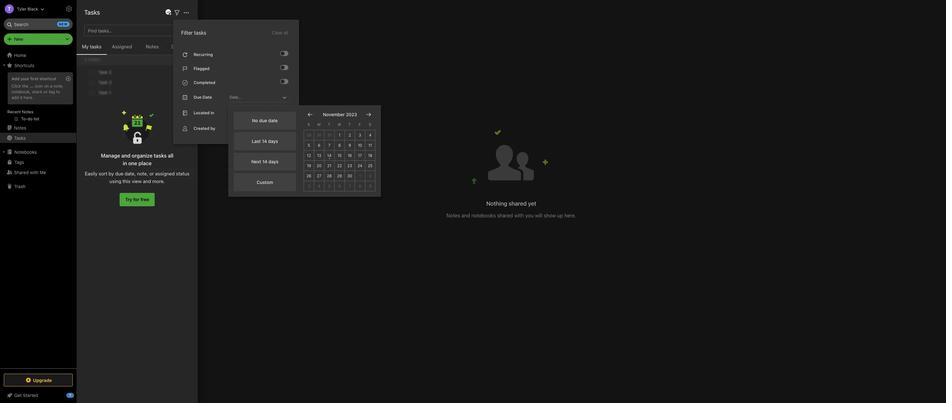 Task type: describe. For each thing, give the bounding box(es) containing it.
recent notes
[[7, 109, 33, 115]]

0 vertical spatial 30 button
[[314, 130, 324, 141]]

1 horizontal spatial me
[[121, 9, 130, 16]]

0 vertical spatial 6 button
[[314, 141, 324, 151]]

13 button
[[314, 151, 324, 161]]

started
[[23, 393, 38, 399]]

last 14 days
[[252, 139, 278, 144]]

0 vertical spatial 3 button
[[355, 130, 365, 141]]

28 button
[[324, 171, 335, 181]]

Account field
[[0, 3, 44, 15]]

shortcuts button
[[0, 60, 76, 70]]

1 vertical spatial 4
[[318, 184, 320, 189]]

0 horizontal spatial 30
[[317, 133, 322, 138]]

upgrade
[[33, 378, 52, 384]]

trash link
[[0, 182, 76, 192]]

2023
[[346, 112, 357, 117]]

tasks for my tasks
[[90, 44, 101, 49]]

tags
[[14, 160, 24, 165]]

tasks button
[[0, 133, 76, 143]]

flagged image
[[281, 66, 285, 69]]

0 horizontal spatial 8 button
[[335, 141, 345, 151]]

1 s from the left
[[308, 123, 310, 127]]

1 horizontal spatial 29 button
[[335, 171, 345, 181]]

icon
[[35, 84, 43, 89]]

shared with me link
[[0, 167, 76, 178]]

get started
[[14, 393, 38, 399]]

More actions and view options field
[[181, 8, 190, 16]]

flagged
[[194, 66, 210, 71]]

located
[[194, 110, 210, 116]]

more actions and view options image
[[182, 9, 190, 16]]

notebook,
[[11, 89, 31, 94]]

notebooks
[[14, 149, 37, 155]]

1 vertical spatial 4 button
[[314, 181, 324, 192]]

notes down recent notes
[[14, 125, 26, 131]]

8 for the bottommost 8 button
[[359, 184, 361, 189]]

yet
[[528, 201, 536, 207]]

0 vertical spatial 29
[[307, 133, 311, 138]]

and for notes
[[462, 213, 470, 219]]

days for last 14 days
[[268, 139, 278, 144]]

here. inside shared with me element
[[564, 213, 576, 219]]

23
[[347, 163, 352, 168]]

22 button
[[335, 161, 345, 171]]

new search field
[[8, 19, 70, 30]]

23 button
[[345, 161, 355, 171]]

shared inside shared with me element
[[86, 9, 106, 16]]

12 button
[[304, 151, 314, 161]]

place
[[139, 161, 152, 167]]

20
[[317, 163, 322, 168]]

click
[[11, 84, 21, 89]]

9 for the left 9 button
[[349, 143, 351, 148]]

31 button
[[324, 130, 335, 141]]

1 horizontal spatial 5 button
[[324, 181, 335, 192]]

tasks for filter tasks
[[194, 30, 206, 36]]

date,
[[125, 171, 136, 177]]

new button
[[4, 33, 73, 45]]

0 horizontal spatial 5
[[308, 143, 310, 148]]

icon on a note, notebook, stack or tag to add it here.
[[11, 84, 63, 100]]

home
[[14, 52, 26, 58]]

notes button
[[137, 43, 167, 55]]

3 for topmost 3 button
[[359, 133, 361, 138]]

18 button
[[365, 151, 375, 161]]

days for next 14 days
[[269, 159, 278, 165]]

recurring
[[194, 52, 213, 57]]

27 button
[[314, 171, 324, 181]]

get
[[14, 393, 22, 399]]

view
[[132, 179, 142, 184]]

november
[[323, 112, 345, 117]]

notes and notebooks shared with you will show up here.
[[446, 213, 576, 219]]

1 vertical spatial 30 button
[[345, 171, 355, 181]]

1 horizontal spatial 9 button
[[365, 181, 375, 192]]

to
[[56, 89, 60, 94]]

shared inside shared with me link
[[14, 170, 29, 175]]

next 14 days
[[251, 159, 278, 165]]

expand notebooks image
[[2, 150, 7, 155]]

2 s from the left
[[369, 123, 371, 127]]

tasks inside button
[[14, 135, 26, 141]]

f
[[359, 123, 361, 127]]

next
[[251, 159, 261, 165]]

20 button
[[314, 161, 324, 171]]

19 button
[[304, 161, 314, 171]]

for
[[133, 197, 139, 203]]

19
[[307, 163, 311, 168]]

6 for the top 6 button
[[318, 143, 320, 148]]

notes link
[[0, 123, 76, 133]]

click the ...
[[11, 84, 34, 89]]

on
[[44, 84, 49, 89]]

0 vertical spatial 7 button
[[324, 141, 335, 151]]

1 horizontal spatial 2 button
[[365, 171, 375, 181]]

0 vertical spatial 4
[[369, 133, 371, 138]]

new
[[59, 22, 68, 26]]

here. inside icon on a note, notebook, stack or tag to add it here.
[[24, 95, 33, 100]]

tyler black
[[17, 6, 38, 11]]

22
[[337, 163, 342, 168]]

0 vertical spatial in
[[211, 110, 214, 116]]

due for due dates
[[172, 44, 180, 49]]

1 horizontal spatial shared with me
[[86, 9, 130, 16]]

21 button
[[324, 161, 335, 171]]

add your first shortcut
[[11, 76, 56, 81]]

free
[[141, 197, 149, 203]]

25 button
[[365, 161, 375, 171]]

one
[[128, 161, 137, 167]]

Find tasks… text field
[[85, 25, 175, 36]]

14 button
[[324, 151, 335, 161]]

3 for left 3 button
[[308, 184, 310, 189]]

2 horizontal spatial 7
[[349, 184, 351, 189]]

11
[[368, 143, 372, 148]]

first
[[30, 76, 38, 81]]

0 horizontal spatial 5 button
[[304, 141, 314, 151]]

my tasks button
[[77, 43, 107, 55]]

1 vertical spatial 8 button
[[355, 181, 365, 192]]

0 horizontal spatial 9 button
[[345, 141, 355, 151]]

nothing shared yet
[[486, 201, 536, 207]]

trash
[[14, 184, 25, 189]]

tree containing home
[[0, 50, 77, 369]]

0 vertical spatial with
[[108, 9, 119, 16]]

date…
[[230, 95, 241, 100]]

stack
[[32, 89, 42, 94]]

0 vertical spatial shared
[[509, 201, 527, 207]]

Help and Learning task checklist field
[[0, 391, 77, 401]]

Search text field
[[8, 19, 68, 30]]

tag
[[49, 89, 55, 94]]

1 vertical spatial 30
[[347, 174, 352, 178]]

a
[[50, 84, 52, 89]]

0 vertical spatial due
[[259, 118, 267, 124]]

show
[[544, 213, 556, 219]]

or for assigned
[[149, 171, 154, 177]]

with inside shared with me link
[[30, 170, 38, 175]]

recurring image
[[281, 52, 285, 55]]

16 button
[[345, 151, 355, 161]]

completed
[[194, 80, 215, 85]]

and for manage
[[121, 153, 130, 159]]

settings image
[[65, 5, 73, 13]]

will
[[535, 213, 542, 219]]

new
[[14, 36, 23, 42]]

0 horizontal spatial 2 button
[[345, 130, 355, 141]]

1 vertical spatial 6 button
[[335, 181, 345, 192]]

assigned
[[112, 44, 132, 49]]

try
[[125, 197, 132, 203]]

all inside manage and organize tasks all in one place
[[168, 153, 173, 159]]

24
[[358, 163, 362, 168]]

me inside tree
[[40, 170, 46, 175]]

group containing add your first shortcut
[[0, 70, 76, 125]]

in inside manage and organize tasks all in one place
[[123, 161, 127, 167]]

shortcuts
[[14, 63, 34, 68]]

17
[[358, 153, 362, 158]]

2 vertical spatial with
[[514, 213, 524, 219]]

0 vertical spatial 29 button
[[304, 130, 314, 141]]



Task type: vqa. For each thing, say whether or not it's contained in the screenshot.
Close image at the right of the page
no



Task type: locate. For each thing, give the bounding box(es) containing it.
3 button
[[355, 130, 365, 141], [304, 181, 314, 192]]

1 button right 31 on the left
[[335, 130, 345, 141]]

shared with me
[[86, 9, 130, 16], [14, 170, 46, 175]]

add
[[11, 95, 19, 100]]

in left one
[[123, 161, 127, 167]]

3
[[359, 133, 361, 138], [308, 184, 310, 189]]

upgrade button
[[4, 374, 73, 387]]

days right last
[[268, 139, 278, 144]]

nothing
[[486, 201, 507, 207]]

and left notebooks
[[462, 213, 470, 219]]

no
[[252, 118, 258, 124]]

9 button
[[345, 141, 355, 151], [365, 181, 375, 192]]

assigned button
[[107, 43, 137, 55]]

Filter tasks field
[[173, 8, 181, 16]]

1 horizontal spatial note,
[[137, 171, 148, 177]]

by inside easily sort by due date, note, or assigned status using this view and more.
[[109, 171, 114, 177]]

0 horizontal spatial me
[[40, 170, 46, 175]]

7 down 23 button
[[349, 184, 351, 189]]

15 button
[[335, 151, 345, 161]]

1 horizontal spatial here.
[[564, 213, 576, 219]]

7 down 31 button
[[328, 143, 330, 148]]

0 horizontal spatial or
[[44, 89, 48, 94]]

or for tag
[[44, 89, 48, 94]]

try for free
[[125, 197, 149, 203]]

0 vertical spatial 7
[[328, 143, 330, 148]]

group
[[0, 70, 76, 125]]

3 down 26 button
[[308, 184, 310, 189]]

1 vertical spatial 7
[[349, 184, 351, 189]]

0 horizontal spatial shared
[[14, 170, 29, 175]]

6 for bottommost 6 button
[[338, 184, 341, 189]]

2 horizontal spatial and
[[462, 213, 470, 219]]

0 horizontal spatial 1
[[339, 133, 340, 138]]

due dates
[[172, 44, 194, 49]]

here. right up
[[564, 213, 576, 219]]

1 horizontal spatial 8
[[359, 184, 361, 189]]

6 down 22 button
[[338, 184, 341, 189]]

14 right next
[[262, 159, 267, 165]]

notes left notebooks
[[446, 213, 460, 219]]

1 vertical spatial 3 button
[[304, 181, 314, 192]]

this
[[123, 179, 130, 184]]

1 vertical spatial 2
[[369, 174, 371, 178]]

4 down the 27 button
[[318, 184, 320, 189]]

14 for next 14 days
[[262, 159, 267, 165]]

1 horizontal spatial 4 button
[[365, 130, 375, 141]]

1 vertical spatial here.
[[564, 213, 576, 219]]

10 button
[[355, 141, 365, 151]]

30 left 31 on the left
[[317, 133, 322, 138]]

no due date
[[252, 118, 278, 124]]

1 horizontal spatial 7
[[328, 143, 330, 148]]

manage
[[101, 153, 120, 159]]

1 vertical spatial 2 button
[[365, 171, 375, 181]]

4
[[369, 133, 371, 138], [318, 184, 320, 189]]

1 horizontal spatial with
[[108, 9, 119, 16]]

0 horizontal spatial 7 button
[[324, 141, 335, 151]]

easily
[[85, 171, 97, 177]]

1 horizontal spatial 2
[[369, 174, 371, 178]]

8 for 8 button to the left
[[338, 143, 341, 148]]

0 vertical spatial tasks
[[84, 9, 100, 16]]

1 vertical spatial 8
[[359, 184, 361, 189]]

it
[[20, 95, 22, 100]]

0 vertical spatial shared with me
[[86, 9, 130, 16]]

you
[[525, 213, 534, 219]]

0 vertical spatial here.
[[24, 95, 33, 100]]

1 vertical spatial me
[[40, 170, 46, 175]]

0 vertical spatial me
[[121, 9, 130, 16]]

30 button left 31 on the left
[[314, 130, 324, 141]]

due left date
[[194, 95, 202, 100]]

0 vertical spatial or
[[44, 89, 48, 94]]

me
[[121, 9, 130, 16], [40, 170, 46, 175]]

0 vertical spatial 9
[[349, 143, 351, 148]]

tasks right my
[[90, 44, 101, 49]]

tasks up notebooks
[[14, 135, 26, 141]]

9 for 9 button to the right
[[369, 184, 371, 189]]

0 vertical spatial 1
[[339, 133, 340, 138]]

7
[[328, 143, 330, 148], [349, 184, 351, 189], [69, 394, 71, 398]]

shared with me up find tasks… text box
[[86, 9, 130, 16]]

filter tasks
[[181, 30, 206, 36]]

s right f
[[369, 123, 371, 127]]

notes down find tasks… text box
[[146, 44, 159, 49]]

1 horizontal spatial all
[[284, 30, 288, 35]]

1 vertical spatial 5
[[328, 184, 331, 189]]

1 for 1 button to the top
[[339, 133, 340, 138]]

1 horizontal spatial 4
[[369, 133, 371, 138]]

2 right 31 button
[[349, 133, 351, 138]]

shared with me inside tree
[[14, 170, 46, 175]]

all up assigned
[[168, 153, 173, 159]]

0 horizontal spatial t
[[328, 123, 330, 127]]

note, inside easily sort by due date, note, or assigned status using this view and more.
[[137, 171, 148, 177]]

0 horizontal spatial s
[[308, 123, 310, 127]]

7 button down 31 on the left
[[324, 141, 335, 151]]

3 up 10
[[359, 133, 361, 138]]

notes inside "group"
[[22, 109, 33, 115]]

1 horizontal spatial 30
[[347, 174, 352, 178]]

1 vertical spatial 1 button
[[355, 171, 365, 181]]

1 horizontal spatial 3
[[359, 133, 361, 138]]

0 vertical spatial 1 button
[[335, 130, 345, 141]]

1 vertical spatial due
[[115, 171, 123, 177]]

completed image
[[281, 80, 285, 83]]

1 vertical spatial shared
[[14, 170, 29, 175]]

1 button down 24
[[355, 171, 365, 181]]

2023 field
[[345, 111, 357, 118]]

me up find tasks… text box
[[121, 9, 130, 16]]

up
[[557, 213, 563, 219]]

 Date picker field
[[228, 93, 295, 102]]

6 button up 13
[[314, 141, 324, 151]]

2 vertical spatial 14
[[262, 159, 267, 165]]

in right located
[[211, 110, 214, 116]]

5 down the 28 button at the top left of page
[[328, 184, 331, 189]]

0 horizontal spatial tasks
[[90, 44, 101, 49]]

2 horizontal spatial tasks
[[194, 30, 206, 36]]

in
[[211, 110, 214, 116], [123, 161, 127, 167]]

1 horizontal spatial 1 button
[[355, 171, 365, 181]]

30
[[317, 133, 322, 138], [347, 174, 352, 178]]

filter tasks image
[[173, 9, 181, 16]]

shared down tags
[[14, 170, 29, 175]]

0 vertical spatial 5 button
[[304, 141, 314, 151]]

tasks right organize
[[154, 153, 167, 159]]

24 button
[[355, 161, 365, 171]]

9 down the 25 button
[[369, 184, 371, 189]]

8 up 15
[[338, 143, 341, 148]]

11 button
[[365, 141, 375, 151]]

2 down the 25 button
[[369, 174, 371, 178]]

0 vertical spatial 4 button
[[365, 130, 375, 141]]

due date
[[194, 95, 212, 100]]

1 vertical spatial 1
[[359, 174, 361, 178]]

organize
[[132, 153, 152, 159]]

or down on
[[44, 89, 48, 94]]

6 button
[[314, 141, 324, 151], [335, 181, 345, 192]]

sort
[[99, 171, 107, 177]]

29
[[307, 133, 311, 138], [337, 174, 342, 178]]

shared down the nothing shared yet
[[497, 213, 513, 219]]

9 button down the 25 button
[[365, 181, 375, 192]]

notebooks
[[471, 213, 496, 219]]

your
[[20, 76, 29, 81]]

0 vertical spatial 6
[[318, 143, 320, 148]]

30 button
[[314, 130, 324, 141], [345, 171, 355, 181]]

1 vertical spatial or
[[149, 171, 154, 177]]

0 vertical spatial 2 button
[[345, 130, 355, 141]]

and inside easily sort by due date, note, or assigned status using this view and more.
[[143, 179, 151, 184]]

created by
[[194, 126, 215, 131]]

0 horizontal spatial note,
[[54, 84, 63, 89]]

dates
[[182, 44, 194, 49]]

0 vertical spatial 2
[[349, 133, 351, 138]]

tree
[[0, 50, 77, 369]]

13
[[317, 153, 321, 158]]

7 inside "help and learning task checklist" field
[[69, 394, 71, 398]]

0 vertical spatial 5
[[308, 143, 310, 148]]

November field
[[322, 111, 345, 118]]

note, up to
[[54, 84, 63, 89]]

my
[[82, 44, 89, 49]]

add
[[11, 76, 19, 81]]

tasks inside button
[[90, 44, 101, 49]]

1 horizontal spatial 7 button
[[345, 181, 355, 192]]

and inside shared with me element
[[462, 213, 470, 219]]

new task image
[[165, 9, 172, 16]]

or inside easily sort by due date, note, or assigned status using this view and more.
[[149, 171, 154, 177]]

with down tags button
[[30, 170, 38, 175]]

2 button down "25"
[[365, 171, 375, 181]]

0 horizontal spatial 3 button
[[304, 181, 314, 192]]

28
[[327, 174, 332, 178]]

5 button up 12
[[304, 141, 314, 151]]

29 button right 28
[[335, 171, 345, 181]]

me down tags button
[[40, 170, 46, 175]]

1 horizontal spatial 6 button
[[335, 181, 345, 192]]

8 button down 24 button at the left top of page
[[355, 181, 365, 192]]

5 up 12
[[308, 143, 310, 148]]

shared right settings icon
[[86, 9, 106, 16]]

1 horizontal spatial in
[[211, 110, 214, 116]]

1 horizontal spatial 1
[[359, 174, 361, 178]]

0 horizontal spatial 9
[[349, 143, 351, 148]]

or up more.
[[149, 171, 154, 177]]

7 left click to collapse icon
[[69, 394, 71, 398]]

30 down 23 button
[[347, 174, 352, 178]]

notes inside shared with me element
[[446, 213, 460, 219]]

assigned
[[155, 171, 175, 177]]

notes right recent
[[22, 109, 33, 115]]

1 horizontal spatial 5
[[328, 184, 331, 189]]

all right clear
[[284, 30, 288, 35]]

2 vertical spatial and
[[462, 213, 470, 219]]

due
[[172, 44, 180, 49], [194, 95, 202, 100]]

1 horizontal spatial tasks
[[154, 153, 167, 159]]

16
[[348, 153, 352, 158]]

0 vertical spatial all
[[284, 30, 288, 35]]

shared with me down tags button
[[14, 170, 46, 175]]

m
[[317, 123, 321, 127]]

1 horizontal spatial due
[[194, 95, 202, 100]]

9 up the 16
[[349, 143, 351, 148]]

14 for last 14 days
[[262, 139, 267, 144]]

18
[[368, 153, 372, 158]]

9 button up the 16
[[345, 141, 355, 151]]

due up using
[[115, 171, 123, 177]]

6
[[318, 143, 320, 148], [338, 184, 341, 189]]

6 up 13
[[318, 143, 320, 148]]

1 vertical spatial 6
[[338, 184, 341, 189]]

and inside manage and organize tasks all in one place
[[121, 153, 130, 159]]

tasks
[[194, 30, 206, 36], [90, 44, 101, 49], [154, 153, 167, 159]]

0 horizontal spatial 29
[[307, 133, 311, 138]]

and right "view"
[[143, 179, 151, 184]]

with up find tasks… text box
[[108, 9, 119, 16]]

4 button down 27
[[314, 181, 324, 192]]

3 button up 10
[[355, 130, 365, 141]]

1 vertical spatial 29
[[337, 174, 342, 178]]

14 inside button
[[327, 153, 331, 158]]

due inside button
[[172, 44, 180, 49]]

tasks inside manage and organize tasks all in one place
[[154, 153, 167, 159]]

due inside easily sort by due date, note, or assigned status using this view and more.
[[115, 171, 123, 177]]

1 horizontal spatial s
[[369, 123, 371, 127]]

3 button down 26
[[304, 181, 314, 192]]

10
[[358, 143, 362, 148]]

1 t from the left
[[328, 123, 330, 127]]

notes inside button
[[146, 44, 159, 49]]

29 right the 28 button at the top left of page
[[337, 174, 342, 178]]

by right created
[[211, 126, 215, 131]]

t down "2023" field
[[348, 123, 351, 127]]

30 button down the 23
[[345, 171, 355, 181]]

1 vertical spatial 9 button
[[365, 181, 375, 192]]

6 button down 22 button
[[335, 181, 345, 192]]

4 up 11
[[369, 133, 371, 138]]

14 right last
[[262, 139, 267, 144]]

0 vertical spatial 14
[[262, 139, 267, 144]]

clear
[[272, 30, 283, 35]]

1 horizontal spatial t
[[348, 123, 351, 127]]

shared with me element
[[77, 0, 946, 404]]

29 button up 12
[[304, 130, 314, 141]]

tasks right filter
[[194, 30, 206, 36]]

4 button up 11
[[365, 130, 375, 141]]

7 button
[[324, 141, 335, 151], [345, 181, 355, 192]]

all inside button
[[284, 30, 288, 35]]

note,
[[54, 84, 63, 89], [137, 171, 148, 177]]

8
[[338, 143, 341, 148], [359, 184, 361, 189]]

1 down 24 button at the left top of page
[[359, 174, 361, 178]]

last
[[252, 139, 261, 144]]

26 button
[[304, 171, 314, 181]]

using
[[109, 179, 121, 184]]

tasks right settings icon
[[84, 9, 100, 16]]

15
[[337, 153, 342, 158]]

1 horizontal spatial tasks
[[84, 9, 100, 16]]

31
[[327, 133, 331, 138]]

and
[[121, 153, 130, 159], [143, 179, 151, 184], [462, 213, 470, 219]]

0 horizontal spatial tasks
[[14, 135, 26, 141]]

2 t from the left
[[348, 123, 351, 127]]

with left you
[[514, 213, 524, 219]]

0 vertical spatial by
[[211, 126, 215, 131]]

1 vertical spatial note,
[[137, 171, 148, 177]]

due right the no
[[259, 118, 267, 124]]

here. right it
[[24, 95, 33, 100]]

1 horizontal spatial 29
[[337, 174, 342, 178]]

date
[[203, 95, 212, 100]]

and up one
[[121, 153, 130, 159]]

29 up 12
[[307, 133, 311, 138]]

0 horizontal spatial 2
[[349, 133, 351, 138]]

2 button up the 16
[[345, 130, 355, 141]]

due for due date
[[194, 95, 202, 100]]

notebooks link
[[0, 147, 76, 157]]

1 horizontal spatial 3 button
[[355, 130, 365, 141]]

1 horizontal spatial and
[[143, 179, 151, 184]]

by right sort
[[109, 171, 114, 177]]

my tasks
[[82, 44, 101, 49]]

1 vertical spatial shared
[[497, 213, 513, 219]]

0 horizontal spatial 6 button
[[314, 141, 324, 151]]

note, inside icon on a note, notebook, stack or tag to add it here.
[[54, 84, 63, 89]]

shared up notes and notebooks shared with you will show up here.
[[509, 201, 527, 207]]

note, up "view"
[[137, 171, 148, 177]]

1 right 31 button
[[339, 133, 340, 138]]

due left dates
[[172, 44, 180, 49]]

21
[[327, 163, 331, 168]]

click to collapse image
[[74, 392, 79, 400]]

2 button
[[345, 130, 355, 141], [365, 171, 375, 181]]

8 button up 15
[[335, 141, 345, 151]]

1 vertical spatial tasks
[[90, 44, 101, 49]]

14 right 13 button
[[327, 153, 331, 158]]

t right the m
[[328, 123, 330, 127]]

8 down 24 button at the left top of page
[[359, 184, 361, 189]]

w
[[338, 123, 341, 127]]

tasks
[[84, 9, 100, 16], [14, 135, 26, 141]]

s left the m
[[308, 123, 310, 127]]

filter
[[181, 30, 193, 36]]

0 vertical spatial 9 button
[[345, 141, 355, 151]]

days right next
[[269, 159, 278, 165]]

2 for the left 2 button
[[349, 133, 351, 138]]

all
[[284, 30, 288, 35], [168, 153, 173, 159]]

0 horizontal spatial shared with me
[[14, 170, 46, 175]]

2 for rightmost 2 button
[[369, 174, 371, 178]]

12
[[307, 153, 311, 158]]

0 horizontal spatial 4 button
[[314, 181, 324, 192]]

by
[[211, 126, 215, 131], [109, 171, 114, 177]]

7 button down 23 button
[[345, 181, 355, 192]]

or inside icon on a note, notebook, stack or tag to add it here.
[[44, 89, 48, 94]]

5 button down 28
[[324, 181, 335, 192]]

1 for bottommost 1 button
[[359, 174, 361, 178]]

custom
[[257, 180, 273, 185]]

1 horizontal spatial due
[[259, 118, 267, 124]]

1 vertical spatial by
[[109, 171, 114, 177]]

recent
[[7, 109, 21, 115]]

0 horizontal spatial 6
[[318, 143, 320, 148]]

0 vertical spatial 3
[[359, 133, 361, 138]]



